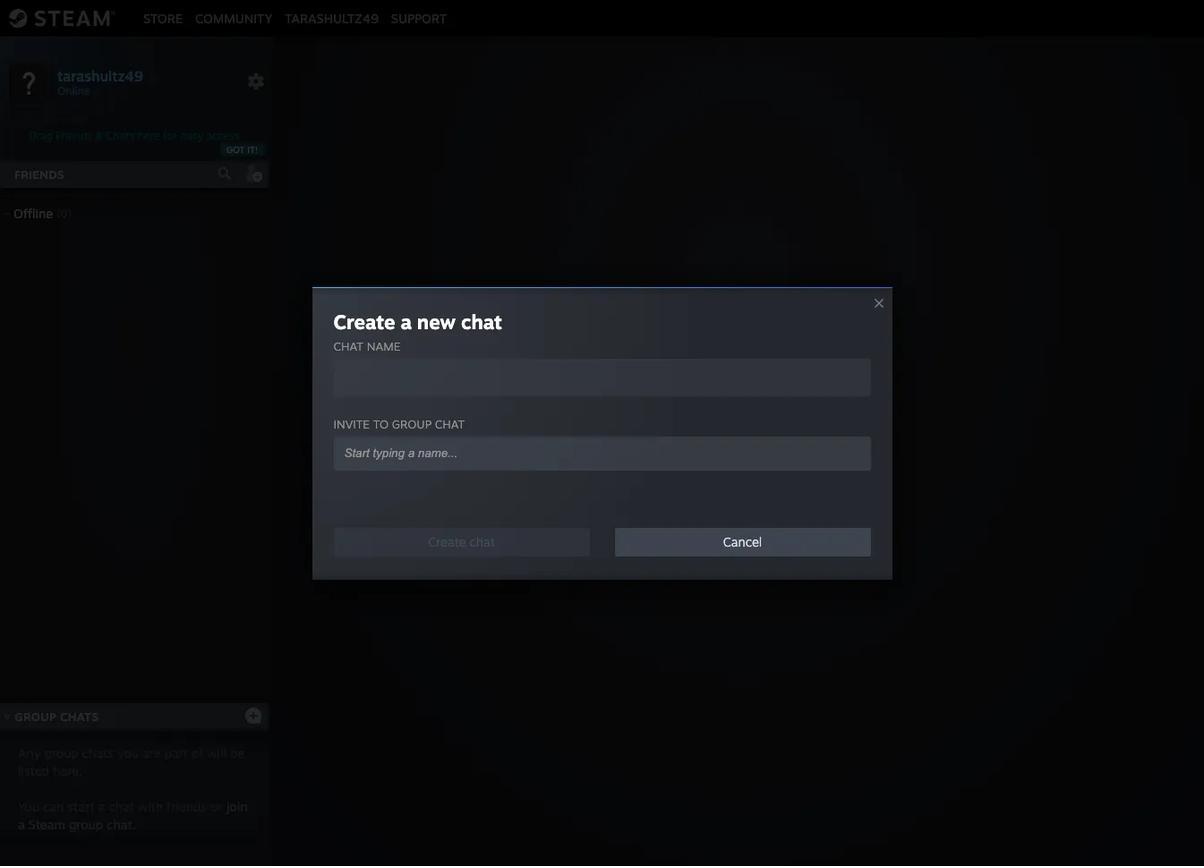 Task type: locate. For each thing, give the bounding box(es) containing it.
tarashultz49 up the &
[[57, 67, 143, 85]]

0 vertical spatial chat
[[334, 339, 363, 353]]

1 vertical spatial or
[[210, 800, 223, 815]]

tarashultz49
[[285, 10, 379, 26], [57, 67, 143, 85]]

invite to group chat
[[334, 417, 465, 431]]

for
[[163, 129, 177, 142]]

a right click
[[653, 461, 661, 479]]

chats up chats
[[60, 710, 99, 724]]

0 horizontal spatial or
[[210, 800, 223, 815]]

a right the start
[[98, 800, 105, 815]]

collapse chats list image
[[0, 713, 21, 721]]

chat.
[[107, 817, 136, 833]]

0 horizontal spatial to
[[373, 417, 389, 431]]

chat left the start!
[[773, 461, 804, 479]]

support
[[391, 10, 447, 26]]

2 vertical spatial group
[[69, 817, 103, 833]]

or
[[710, 461, 724, 479], [210, 800, 223, 815]]

a inside join a steam group chat.
[[18, 817, 25, 833]]

friends
[[56, 129, 92, 142], [14, 167, 64, 182]]

with
[[138, 800, 163, 815]]

a for friend
[[653, 461, 661, 479]]

invite
[[334, 417, 370, 431]]

group up any
[[15, 710, 56, 724]]

cancel
[[723, 534, 762, 549]]

Start typing a name... text field
[[342, 445, 847, 461]]

or right friend
[[710, 461, 724, 479]]

a for steam
[[18, 817, 25, 833]]

a
[[401, 309, 412, 334], [653, 461, 661, 479], [98, 800, 105, 815], [18, 817, 25, 833]]

1 horizontal spatial or
[[710, 461, 724, 479]]

a left new
[[401, 309, 412, 334]]

tarashultz49 left 'support' link
[[285, 10, 379, 26]]

friends left the &
[[56, 129, 92, 142]]

name
[[367, 339, 400, 353]]

group right friend
[[729, 461, 769, 479]]

0 horizontal spatial chats
[[60, 710, 99, 724]]

group right invite
[[392, 417, 431, 431]]

chats right the &
[[106, 129, 134, 142]]

easy
[[180, 129, 203, 142]]

to right invite
[[373, 417, 389, 431]]

chat name
[[334, 339, 400, 353]]

manage friends list settings image
[[247, 73, 265, 90]]

0 vertical spatial group
[[729, 461, 769, 479]]

0 vertical spatial or
[[710, 461, 724, 479]]

to left the start!
[[808, 461, 822, 479]]

a for new
[[401, 309, 412, 334]]

0 horizontal spatial chat
[[334, 339, 363, 353]]

steam
[[29, 817, 65, 833]]

1 vertical spatial group
[[15, 710, 56, 724]]

you
[[18, 800, 39, 815]]

chat
[[334, 339, 363, 353], [773, 461, 804, 479]]

1 vertical spatial group
[[44, 746, 78, 761]]

1 vertical spatial chat
[[435, 417, 465, 431]]

drag friends & chats here for easy access
[[29, 129, 239, 142]]

create
[[334, 309, 395, 334]]

1 vertical spatial tarashultz49
[[57, 67, 143, 85]]

store link
[[137, 10, 189, 26]]

create a new chat
[[334, 309, 502, 334]]

chats
[[106, 129, 134, 142], [60, 710, 99, 724]]

group
[[392, 417, 431, 431], [44, 746, 78, 761], [69, 817, 103, 833]]

0 vertical spatial tarashultz49
[[285, 10, 379, 26]]

1 vertical spatial friends
[[14, 167, 64, 182]]

support link
[[385, 10, 453, 26]]

friends down the drag
[[14, 167, 64, 182]]

chat down create
[[334, 339, 363, 353]]

access
[[206, 129, 239, 142]]

1 vertical spatial chat
[[773, 461, 804, 479]]

1 vertical spatial chats
[[60, 710, 99, 724]]

group
[[729, 461, 769, 479], [15, 710, 56, 724]]

friends
[[167, 800, 207, 815]]

here
[[138, 129, 160, 142]]

0 vertical spatial chat
[[461, 309, 502, 334]]

group chats
[[15, 710, 99, 724]]

0 vertical spatial group
[[392, 417, 431, 431]]

1 horizontal spatial chats
[[106, 129, 134, 142]]

join
[[226, 800, 248, 815]]

group down the start
[[69, 817, 103, 833]]

chat
[[461, 309, 502, 334], [435, 417, 465, 431], [109, 800, 134, 815]]

1 vertical spatial to
[[808, 461, 822, 479]]

or left join at the left
[[210, 800, 223, 815]]

to
[[373, 417, 389, 431], [808, 461, 822, 479]]

group up the here. on the bottom left
[[44, 746, 78, 761]]

None text field
[[334, 359, 871, 396]]

&
[[95, 129, 103, 142]]

chat for invite to group chat
[[435, 417, 465, 431]]

a down you
[[18, 817, 25, 833]]

any
[[18, 746, 41, 761]]

join a steam group chat.
[[18, 800, 248, 833]]



Task type: describe. For each thing, give the bounding box(es) containing it.
store
[[143, 10, 183, 26]]

create a group chat image
[[244, 707, 262, 725]]

1 horizontal spatial chat
[[773, 461, 804, 479]]

tarashultz49 link
[[279, 10, 385, 26]]

group inside any group chats you are part of will be listed here.
[[44, 746, 78, 761]]

chats
[[82, 746, 114, 761]]

you can start a chat with friends or
[[18, 800, 226, 815]]

click
[[617, 461, 648, 479]]

1 horizontal spatial to
[[808, 461, 822, 479]]

friend
[[665, 461, 706, 479]]

listed
[[18, 764, 49, 779]]

join a steam group chat. link
[[18, 800, 248, 833]]

community link
[[189, 10, 279, 26]]

offline
[[13, 206, 53, 221]]

search my friends list image
[[217, 166, 233, 182]]

you
[[117, 746, 139, 761]]

0 vertical spatial chats
[[106, 129, 134, 142]]

1 horizontal spatial group
[[729, 461, 769, 479]]

0 vertical spatial to
[[373, 417, 389, 431]]

of
[[192, 746, 204, 761]]

here.
[[53, 764, 82, 779]]

1 horizontal spatial tarashultz49
[[285, 10, 379, 26]]

start
[[67, 800, 95, 815]]

0 vertical spatial friends
[[56, 129, 92, 142]]

be
[[230, 746, 245, 761]]

any group chats you are part of will be listed here.
[[18, 746, 245, 779]]

are
[[142, 746, 161, 761]]

group inside join a steam group chat.
[[69, 817, 103, 833]]

start!
[[826, 461, 861, 479]]

click a friend or group chat to start!
[[617, 461, 861, 479]]

0 horizontal spatial group
[[15, 710, 56, 724]]

can
[[43, 800, 64, 815]]

new
[[417, 309, 456, 334]]

will
[[207, 746, 226, 761]]

community
[[195, 10, 272, 26]]

cancel button
[[615, 528, 871, 556]]

drag
[[29, 129, 53, 142]]

part
[[164, 746, 188, 761]]

add a friend image
[[244, 164, 263, 184]]

0 horizontal spatial tarashultz49
[[57, 67, 143, 85]]

2 vertical spatial chat
[[109, 800, 134, 815]]

chat for create a new chat
[[461, 309, 502, 334]]



Task type: vqa. For each thing, say whether or not it's contained in the screenshot.
The Group Chats
yes



